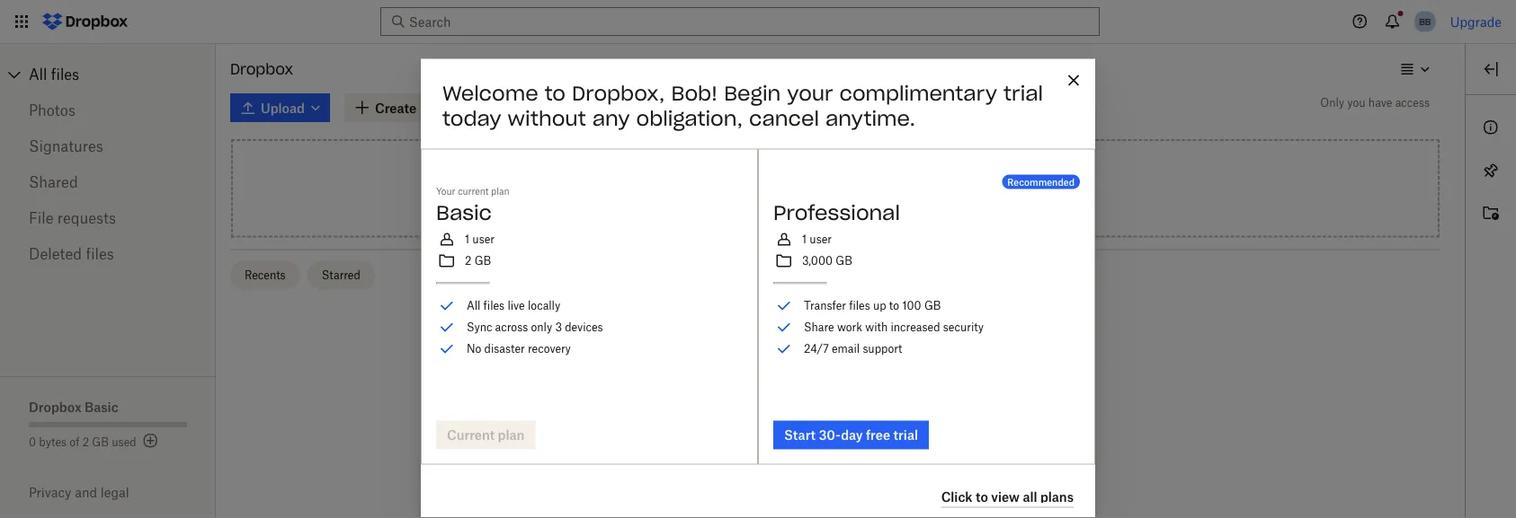 Task type: locate. For each thing, give the bounding box(es) containing it.
trial
[[1004, 81, 1043, 106], [894, 428, 918, 444]]

live
[[508, 300, 525, 313]]

to left view
[[976, 490, 988, 505]]

files left up
[[849, 300, 870, 313]]

welcome
[[442, 81, 538, 106]]

1 horizontal spatial trial
[[1004, 81, 1043, 106]]

0 bytes of 2 gb used
[[29, 436, 136, 449]]

1 user
[[465, 233, 495, 247], [802, 233, 832, 247]]

basic down your current plan on the top left
[[436, 200, 492, 225]]

1 vertical spatial basic
[[85, 400, 118, 415]]

0 horizontal spatial user
[[472, 233, 495, 247]]

dropbox for dropbox
[[230, 60, 293, 78]]

privacy and legal link
[[29, 486, 216, 501]]

files
[[51, 66, 79, 83], [795, 188, 820, 204], [86, 246, 114, 263], [483, 300, 505, 313], [849, 300, 870, 313]]

0
[[29, 436, 36, 449]]

24/7
[[804, 343, 829, 356]]

get more space image
[[140, 431, 162, 452]]

2 1 from the left
[[802, 233, 807, 247]]

file requests
[[29, 210, 116, 227]]

0 horizontal spatial 1
[[465, 233, 470, 247]]

2 right of
[[83, 436, 89, 449]]

today
[[442, 106, 501, 131]]

1 user from the left
[[472, 233, 495, 247]]

1
[[465, 233, 470, 247], [802, 233, 807, 247]]

drop
[[762, 188, 792, 204]]

open information panel image
[[1480, 117, 1502, 138]]

deleted files link
[[29, 237, 187, 273]]

to right up
[[889, 300, 899, 313]]

0 vertical spatial trial
[[1004, 81, 1043, 106]]

1 horizontal spatial 1 user
[[802, 233, 832, 247]]

0 horizontal spatial 2
[[83, 436, 89, 449]]

files for drop files here to upload
[[795, 188, 820, 204]]

0 horizontal spatial dropbox
[[29, 400, 81, 415]]

1 user for professional
[[802, 233, 832, 247]]

upgrade link
[[1450, 14, 1502, 29]]

to inside button
[[976, 490, 988, 505]]

files for all files live locally
[[483, 300, 505, 313]]

view
[[991, 490, 1020, 505]]

dropbox for dropbox basic
[[29, 400, 81, 415]]

to left any
[[545, 81, 566, 106]]

open pinned items image
[[1480, 160, 1502, 182]]

1 user for basic
[[465, 233, 495, 247]]

share
[[804, 321, 834, 335]]

trial inside welcome to dropbox, bob! begin your complimentary trial today without any obligation, cancel anytime.
[[1004, 81, 1043, 106]]

shared link
[[29, 165, 187, 201]]

1 horizontal spatial all
[[467, 300, 481, 313]]

free
[[866, 428, 890, 444]]

gb right the 100 at the right of page
[[924, 300, 941, 313]]

complimentary
[[840, 81, 997, 106]]

2 up all files live locally
[[465, 255, 472, 268]]

dropbox,
[[572, 81, 665, 106]]

signatures
[[29, 138, 103, 155]]

email
[[832, 343, 860, 356]]

1 horizontal spatial 2
[[465, 255, 472, 268]]

1 horizontal spatial basic
[[436, 200, 492, 225]]

obligation,
[[636, 106, 743, 131]]

requests
[[57, 210, 116, 227]]

share work with increased security
[[804, 321, 984, 335]]

upgrade
[[1450, 14, 1502, 29]]

basic inside dialog
[[436, 200, 492, 225]]

legal
[[101, 486, 129, 501]]

files left the live at the bottom left of the page
[[483, 300, 505, 313]]

2 user from the left
[[810, 233, 832, 247]]

1 user up the 2 gb
[[465, 233, 495, 247]]

2 1 user from the left
[[802, 233, 832, 247]]

1 vertical spatial dropbox
[[29, 400, 81, 415]]

to
[[545, 81, 566, 106], [853, 188, 865, 204], [889, 300, 899, 313], [976, 490, 988, 505]]

files left here
[[795, 188, 820, 204]]

user
[[472, 233, 495, 247], [810, 233, 832, 247]]

2
[[465, 255, 472, 268], [83, 436, 89, 449]]

gb right 3,000
[[836, 255, 853, 268]]

0 horizontal spatial trial
[[894, 428, 918, 444]]

0 vertical spatial dropbox
[[230, 60, 293, 78]]

dropbox
[[230, 60, 293, 78], [29, 400, 81, 415]]

1 vertical spatial trial
[[894, 428, 918, 444]]

dialog
[[421, 59, 1095, 519]]

files down "file requests" link in the top of the page
[[86, 246, 114, 263]]

all up photos
[[29, 66, 47, 83]]

locally
[[528, 300, 560, 313]]

bytes
[[39, 436, 67, 449]]

0 vertical spatial all
[[29, 66, 47, 83]]

user up 3,000
[[810, 233, 832, 247]]

1 vertical spatial all
[[467, 300, 481, 313]]

1 up 3,000
[[802, 233, 807, 247]]

basic
[[436, 200, 492, 225], [85, 400, 118, 415]]

recents
[[245, 269, 286, 282]]

1 horizontal spatial 1
[[802, 233, 807, 247]]

shared
[[29, 174, 78, 191]]

user up the 2 gb
[[472, 233, 495, 247]]

1 1 user from the left
[[465, 233, 495, 247]]

0 vertical spatial basic
[[436, 200, 492, 225]]

files for deleted files
[[86, 246, 114, 263]]

1 user up 3,000
[[802, 233, 832, 247]]

0 vertical spatial 2
[[465, 255, 472, 268]]

1 horizontal spatial dropbox
[[230, 60, 293, 78]]

basic up 0 bytes of 2 gb used
[[85, 400, 118, 415]]

cancel
[[749, 106, 819, 131]]

all
[[1023, 490, 1037, 505]]

gb
[[475, 255, 491, 268], [836, 255, 853, 268], [924, 300, 941, 313], [92, 436, 109, 449]]

0 horizontal spatial 1 user
[[465, 233, 495, 247]]

all up sync
[[467, 300, 481, 313]]

your current plan
[[436, 186, 510, 198]]

any
[[592, 106, 630, 131]]

1 1 from the left
[[465, 233, 470, 247]]

files for all files
[[51, 66, 79, 83]]

files inside deleted files link
[[86, 246, 114, 263]]

start 30-day free trial button
[[773, 422, 929, 450]]

1 horizontal spatial user
[[810, 233, 832, 247]]

files inside 'all files' link
[[51, 66, 79, 83]]

0 horizontal spatial all
[[29, 66, 47, 83]]

anytime.
[[826, 106, 916, 131]]

files up photos
[[51, 66, 79, 83]]

recovery
[[528, 343, 571, 356]]

file requests link
[[29, 201, 187, 237]]

your
[[787, 81, 833, 106]]

security
[[943, 321, 984, 335]]

file
[[29, 210, 54, 227]]

no
[[467, 343, 481, 356]]

1 up the 2 gb
[[465, 233, 470, 247]]

signatures link
[[29, 129, 187, 165]]

24/7 email support
[[804, 343, 902, 356]]

trial inside button
[[894, 428, 918, 444]]



Task type: vqa. For each thing, say whether or not it's contained in the screenshot.
time
no



Task type: describe. For each thing, give the bounding box(es) containing it.
begin
[[724, 81, 781, 106]]

privacy and legal
[[29, 486, 129, 501]]

recommended
[[1008, 177, 1075, 188]]

to right here
[[853, 188, 865, 204]]

upload
[[868, 188, 909, 204]]

gb up all files live locally
[[475, 255, 491, 268]]

only
[[531, 321, 552, 335]]

user for professional
[[810, 233, 832, 247]]

of
[[70, 436, 80, 449]]

dropbox logo - go to the homepage image
[[36, 7, 134, 36]]

all for all files
[[29, 66, 47, 83]]

open activity image
[[1480, 203, 1502, 225]]

1 for basic
[[465, 233, 470, 247]]

files for transfer files up to 100 gb
[[849, 300, 870, 313]]

plans
[[1040, 490, 1074, 505]]

starred button
[[307, 261, 375, 290]]

increased
[[891, 321, 940, 335]]

gb left the used
[[92, 436, 109, 449]]

dropbox basic
[[29, 400, 118, 415]]

transfer
[[804, 300, 846, 313]]

3,000 gb
[[802, 255, 853, 268]]

support
[[863, 343, 902, 356]]

used
[[112, 436, 136, 449]]

only
[[1321, 96, 1345, 109]]

drop files here to upload
[[762, 188, 909, 204]]

click to view all plans button
[[941, 487, 1074, 509]]

with
[[865, 321, 888, 335]]

here
[[823, 188, 849, 204]]

all files link
[[29, 60, 216, 89]]

day
[[841, 428, 863, 444]]

have
[[1369, 96, 1393, 109]]

work
[[837, 321, 862, 335]]

click to view all plans
[[941, 490, 1074, 505]]

transfer files up to 100 gb
[[804, 300, 941, 313]]

open details pane image
[[1480, 58, 1502, 80]]

no disaster recovery
[[467, 343, 571, 356]]

2 gb
[[465, 255, 491, 268]]

start 30-day free trial
[[784, 428, 918, 444]]

professional
[[773, 200, 900, 225]]

1 vertical spatial 2
[[83, 436, 89, 449]]

global header element
[[0, 0, 1516, 44]]

current
[[458, 186, 489, 198]]

3
[[555, 321, 562, 335]]

user for basic
[[472, 233, 495, 247]]

start
[[784, 428, 816, 444]]

across
[[495, 321, 528, 335]]

recents button
[[230, 261, 300, 290]]

up
[[873, 300, 886, 313]]

100
[[902, 300, 921, 313]]

2 inside dialog
[[465, 255, 472, 268]]

deleted files
[[29, 246, 114, 263]]

deleted
[[29, 246, 82, 263]]

disaster
[[484, 343, 525, 356]]

3,000
[[802, 255, 833, 268]]

photos
[[29, 102, 76, 119]]

0 horizontal spatial basic
[[85, 400, 118, 415]]

devices
[[565, 321, 603, 335]]

welcome to dropbox, bob! begin your complimentary trial today without any obligation, cancel anytime.
[[442, 81, 1043, 131]]

only you have access
[[1321, 96, 1430, 109]]

bob!
[[671, 81, 718, 106]]

plan
[[491, 186, 510, 198]]

your
[[436, 186, 455, 198]]

and
[[75, 486, 97, 501]]

sync
[[467, 321, 492, 335]]

all files live locally
[[467, 300, 560, 313]]

privacy
[[29, 486, 71, 501]]

without
[[508, 106, 586, 131]]

1 for professional
[[802, 233, 807, 247]]

to inside welcome to dropbox, bob! begin your complimentary trial today without any obligation, cancel anytime.
[[545, 81, 566, 106]]

photos link
[[29, 93, 187, 129]]

click
[[941, 490, 973, 505]]

30-
[[819, 428, 841, 444]]

you
[[1348, 96, 1366, 109]]

sync across only 3 devices
[[467, 321, 603, 335]]

dialog containing welcome to dropbox, bob! begin your complimentary trial today without any obligation, cancel anytime.
[[421, 59, 1095, 519]]

all files
[[29, 66, 79, 83]]

access
[[1395, 96, 1430, 109]]

all for all files live locally
[[467, 300, 481, 313]]



